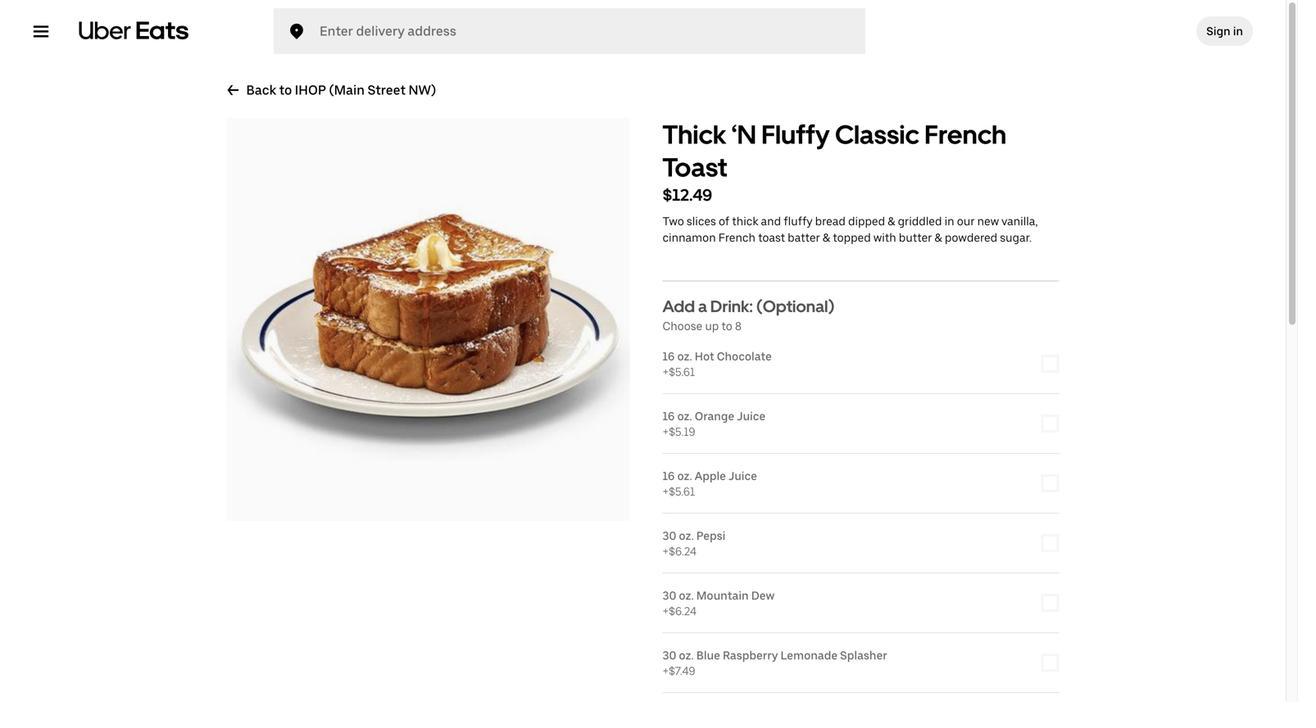Task type: describe. For each thing, give the bounding box(es) containing it.
fluffy
[[784, 214, 813, 228]]

$6.24 inside 30 oz. pepsi + $6.24
[[669, 545, 697, 559]]

fluffy
[[762, 119, 830, 150]]

$5.61 for apple
[[669, 485, 696, 499]]

slices
[[687, 214, 717, 228]]

vanilla,
[[1002, 214, 1039, 228]]

16 oz. orange juice + $5.19
[[663, 410, 766, 439]]

a
[[699, 297, 708, 317]]

16 oz. hot chocolate + $5.61
[[663, 350, 772, 379]]

add
[[663, 297, 695, 317]]

of
[[719, 214, 730, 228]]

with
[[874, 231, 897, 245]]

30 for 30 oz. pepsi + $6.24
[[663, 529, 677, 543]]

thick 'n fluffy classic french toast $12.49
[[663, 119, 1007, 205]]

thick
[[663, 119, 727, 150]]

bread
[[816, 214, 846, 228]]

$5.19
[[669, 425, 696, 439]]

sugar.
[[1001, 231, 1032, 245]]

blue
[[697, 649, 721, 663]]

$12.49
[[663, 185, 713, 205]]

+ for 16 oz. hot chocolate + $5.61
[[663, 365, 669, 379]]

16 for 16 oz. hot chocolate
[[663, 350, 675, 364]]

uber eats home image
[[79, 21, 189, 41]]

juice for 16 oz. apple juice + $5.61
[[729, 469, 758, 483]]

30 for 30 oz. mountain dew + $6.24
[[663, 589, 677, 603]]

30 oz. pepsi + $6.24
[[663, 529, 726, 559]]

sign in link
[[1197, 16, 1254, 46]]

classic
[[836, 119, 920, 150]]

two slices of thick and fluffy bread dipped & griddled in our new vanilla, cinnamon french toast batter & topped with butter & powdered sugar.
[[663, 214, 1039, 245]]

oz. for hot
[[678, 350, 693, 364]]

(optional)
[[757, 297, 835, 317]]

butter
[[899, 231, 933, 245]]

dipped
[[849, 214, 886, 228]]

powdered
[[945, 231, 998, 245]]

oz. for pepsi
[[679, 529, 694, 543]]

16 for 16 oz. apple juice
[[663, 469, 675, 483]]

back to ihop (main street nw)
[[246, 82, 436, 98]]

+ inside 30 oz. pepsi + $6.24
[[663, 545, 669, 559]]

toast
[[663, 152, 728, 183]]

$5.61 for hot
[[669, 365, 696, 379]]

30 for 30 oz. blue raspberry lemonade splasher + $7.49
[[663, 649, 677, 663]]

batter
[[788, 231, 821, 245]]

main navigation menu image
[[33, 23, 49, 39]]

new
[[978, 214, 1000, 228]]

16 for 16 oz. orange juice
[[663, 410, 675, 424]]

nw)
[[409, 82, 436, 98]]

sign in
[[1207, 24, 1244, 38]]

orange
[[695, 410, 735, 424]]

pepsi
[[697, 529, 726, 543]]

1 horizontal spatial in
[[1234, 24, 1244, 38]]

hot
[[695, 350, 715, 364]]

back to ihop (main street nw) link
[[227, 82, 436, 98]]

apple
[[695, 469, 726, 483]]



Task type: locate. For each thing, give the bounding box(es) containing it.
+ inside 30 oz. mountain dew + $6.24
[[663, 605, 669, 619]]

$6.24 down pepsi at bottom
[[669, 545, 697, 559]]

juice inside 16 oz. apple juice + $5.61
[[729, 469, 758, 483]]

drink:
[[711, 297, 753, 317]]

$7.49
[[669, 665, 696, 679]]

30 inside 30 oz. mountain dew + $6.24
[[663, 589, 677, 603]]

0 horizontal spatial to
[[279, 82, 292, 98]]

$6.24 inside 30 oz. mountain dew + $6.24
[[669, 605, 697, 619]]

in inside two slices of thick and fluffy bread dipped & griddled in our new vanilla, cinnamon french toast batter & topped with butter & powdered sugar.
[[945, 214, 955, 228]]

$6.24
[[669, 545, 697, 559], [669, 605, 697, 619]]

oz. for blue
[[679, 649, 694, 663]]

3 16 from the top
[[663, 469, 675, 483]]

1 vertical spatial 30
[[663, 589, 677, 603]]

2 horizontal spatial &
[[935, 231, 943, 245]]

chocolate
[[717, 350, 772, 364]]

oz. for orange
[[678, 410, 693, 424]]

+ for 30 oz. mountain dew + $6.24
[[663, 605, 669, 619]]

up
[[705, 319, 719, 333]]

sign
[[1207, 24, 1231, 38]]

juice inside 16 oz. orange juice + $5.19
[[737, 410, 766, 424]]

2 30 from the top
[[663, 589, 677, 603]]

16 oz. apple juice + $5.61
[[663, 469, 758, 499]]

$5.61 inside 16 oz. apple juice + $5.61
[[669, 485, 696, 499]]

+ inside 16 oz. orange juice + $5.19
[[663, 425, 669, 439]]

30 up $7.49
[[663, 649, 677, 663]]

30 oz. mountain dew + $6.24
[[663, 589, 775, 619]]

3 30 from the top
[[663, 649, 677, 663]]

oz. up $5.19
[[678, 410, 693, 424]]

oz. for mountain
[[679, 589, 694, 603]]

0 vertical spatial to
[[279, 82, 292, 98]]

two
[[663, 214, 685, 228]]

30 inside 30 oz. pepsi + $6.24
[[663, 529, 677, 543]]

2 vertical spatial 30
[[663, 649, 677, 663]]

oz. left 'mountain'
[[679, 589, 694, 603]]

choose
[[663, 319, 703, 333]]

oz. inside 16 oz. orange juice + $5.19
[[678, 410, 693, 424]]

16 up $5.19
[[663, 410, 675, 424]]

oz. inside 30 oz. mountain dew + $6.24
[[679, 589, 694, 603]]

1 vertical spatial to
[[722, 319, 733, 333]]

oz. inside 30 oz. pepsi + $6.24
[[679, 529, 694, 543]]

16 down choose
[[663, 350, 675, 364]]

+ inside 30 oz. blue raspberry lemonade splasher + $7.49
[[663, 665, 669, 679]]

16 left the apple on the right
[[663, 469, 675, 483]]

to
[[279, 82, 292, 98], [722, 319, 733, 333]]

0 vertical spatial 16
[[663, 350, 675, 364]]

in right sign
[[1234, 24, 1244, 38]]

0 horizontal spatial french
[[719, 231, 756, 245]]

and
[[761, 214, 782, 228]]

0 vertical spatial french
[[925, 119, 1007, 150]]

juice for 16 oz. orange juice + $5.19
[[737, 410, 766, 424]]

1 horizontal spatial french
[[925, 119, 1007, 150]]

$6.24 down 'mountain'
[[669, 605, 697, 619]]

& down "bread"
[[823, 231, 831, 245]]

Enter delivery address text field
[[320, 15, 846, 48]]

1 vertical spatial $6.24
[[669, 605, 697, 619]]

30 left 'mountain'
[[663, 589, 677, 603]]

griddled
[[898, 214, 943, 228]]

back
[[246, 82, 276, 98]]

dew
[[752, 589, 775, 603]]

street
[[368, 82, 406, 98]]

juice right orange
[[737, 410, 766, 424]]

1 30 from the top
[[663, 529, 677, 543]]

splasher
[[841, 649, 888, 663]]

30 oz. blue raspberry lemonade splasher + $7.49
[[663, 649, 888, 679]]

0 horizontal spatial in
[[945, 214, 955, 228]]

raspberry
[[723, 649, 779, 663]]

+ for 16 oz. apple juice + $5.61
[[663, 485, 669, 499]]

1 + from the top
[[663, 365, 669, 379]]

$5.61 down the apple on the right
[[669, 485, 696, 499]]

lemonade
[[781, 649, 838, 663]]

oz. up $7.49
[[679, 649, 694, 663]]

16 inside 16 oz. apple juice + $5.61
[[663, 469, 675, 483]]

0 vertical spatial $5.61
[[669, 365, 696, 379]]

3 + from the top
[[663, 485, 669, 499]]

2 16 from the top
[[663, 410, 675, 424]]

cinnamon
[[663, 231, 716, 245]]

add a drink: (optional) choose up to 8
[[663, 297, 835, 333]]

oz. left pepsi at bottom
[[679, 529, 694, 543]]

30
[[663, 529, 677, 543], [663, 589, 677, 603], [663, 649, 677, 663]]

5 + from the top
[[663, 605, 669, 619]]

'n
[[732, 119, 757, 150]]

oz. left the apple on the right
[[678, 469, 693, 483]]

oz. inside 30 oz. blue raspberry lemonade splasher + $7.49
[[679, 649, 694, 663]]

+ inside 16 oz. apple juice + $5.61
[[663, 485, 669, 499]]

2 $6.24 from the top
[[669, 605, 697, 619]]

0 vertical spatial juice
[[737, 410, 766, 424]]

2 $5.61 from the top
[[669, 485, 696, 499]]

16 inside 16 oz. orange juice + $5.19
[[663, 410, 675, 424]]

+ inside 16 oz. hot chocolate + $5.61
[[663, 365, 669, 379]]

oz.
[[678, 350, 693, 364], [678, 410, 693, 424], [678, 469, 693, 483], [679, 529, 694, 543], [679, 589, 694, 603], [679, 649, 694, 663]]

in
[[1234, 24, 1244, 38], [945, 214, 955, 228]]

1 horizontal spatial to
[[722, 319, 733, 333]]

16
[[663, 350, 675, 364], [663, 410, 675, 424], [663, 469, 675, 483]]

1 vertical spatial juice
[[729, 469, 758, 483]]

mountain
[[697, 589, 749, 603]]

2 vertical spatial 16
[[663, 469, 675, 483]]

$5.61 inside 16 oz. hot chocolate + $5.61
[[669, 365, 696, 379]]

16 inside 16 oz. hot chocolate + $5.61
[[663, 350, 675, 364]]

2 + from the top
[[663, 425, 669, 439]]

& right butter
[[935, 231, 943, 245]]

juice right the apple on the right
[[729, 469, 758, 483]]

1 $6.24 from the top
[[669, 545, 697, 559]]

0 horizontal spatial &
[[823, 231, 831, 245]]

french
[[925, 119, 1007, 150], [719, 231, 756, 245]]

1 vertical spatial french
[[719, 231, 756, 245]]

30 left pepsi at bottom
[[663, 529, 677, 543]]

to right "back" on the top left of the page
[[279, 82, 292, 98]]

oz. for apple
[[678, 469, 693, 483]]

0 vertical spatial 30
[[663, 529, 677, 543]]

0 vertical spatial in
[[1234, 24, 1244, 38]]

0 vertical spatial $6.24
[[669, 545, 697, 559]]

1 vertical spatial $5.61
[[669, 485, 696, 499]]

thick
[[733, 214, 759, 228]]

(main
[[329, 82, 365, 98]]

oz. left hot
[[678, 350, 693, 364]]

in left our
[[945, 214, 955, 228]]

french inside thick 'n fluffy classic french toast $12.49
[[925, 119, 1007, 150]]

1 16 from the top
[[663, 350, 675, 364]]

french inside two slices of thick and fluffy bread dipped & griddled in our new vanilla, cinnamon french toast batter & topped with butter & powdered sugar.
[[719, 231, 756, 245]]

& up with
[[888, 214, 896, 228]]

+
[[663, 365, 669, 379], [663, 425, 669, 439], [663, 485, 669, 499], [663, 545, 669, 559], [663, 605, 669, 619], [663, 665, 669, 679]]

1 vertical spatial in
[[945, 214, 955, 228]]

$5.61
[[669, 365, 696, 379], [669, 485, 696, 499]]

1 vertical spatial 16
[[663, 410, 675, 424]]

$5.61 down hot
[[669, 365, 696, 379]]

1 horizontal spatial &
[[888, 214, 896, 228]]

to inside add a drink: (optional) choose up to 8
[[722, 319, 733, 333]]

toast
[[759, 231, 786, 245]]

juice
[[737, 410, 766, 424], [729, 469, 758, 483]]

&
[[888, 214, 896, 228], [823, 231, 831, 245], [935, 231, 943, 245]]

our
[[958, 214, 975, 228]]

+ for 16 oz. orange juice + $5.19
[[663, 425, 669, 439]]

topped
[[833, 231, 871, 245]]

4 + from the top
[[663, 545, 669, 559]]

oz. inside 16 oz. apple juice + $5.61
[[678, 469, 693, 483]]

6 + from the top
[[663, 665, 669, 679]]

ihop
[[295, 82, 326, 98]]

1 $5.61 from the top
[[669, 365, 696, 379]]

8
[[735, 319, 742, 333]]

oz. inside 16 oz. hot chocolate + $5.61
[[678, 350, 693, 364]]

30 inside 30 oz. blue raspberry lemonade splasher + $7.49
[[663, 649, 677, 663]]

to left '8'
[[722, 319, 733, 333]]



Task type: vqa. For each thing, say whether or not it's contained in the screenshot.
bottom 30
yes



